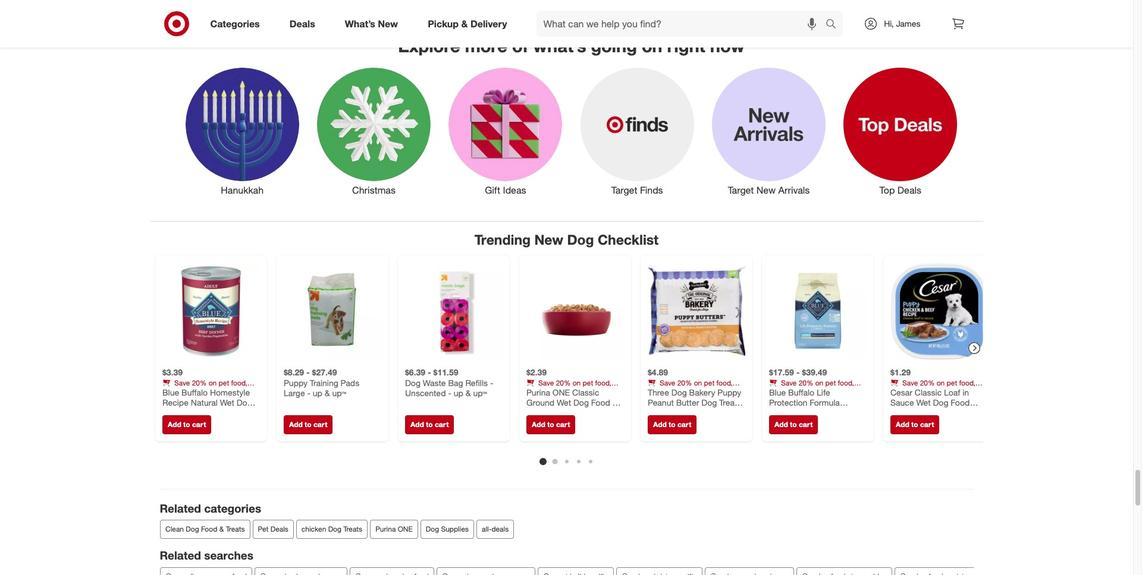 Task type: vqa. For each thing, say whether or not it's contained in the screenshot.
Up in $6.39 - $11.59 dog waste bag refills - unscented - up & up™
yes



Task type: describe. For each thing, give the bounding box(es) containing it.
bag
[[448, 378, 463, 388]]

deals link
[[279, 11, 330, 37]]

add for cesar classic loaf in sauce wet dog food chicken & beef recipe puppy - 3.5oz
[[896, 420, 909, 429]]

add to cart button for three dog bakery puppy peanut butter dog treats - 11.8oz
[[648, 416, 697, 435]]

treats inside three dog bakery puppy peanut butter dog treats - 11.8oz
[[719, 398, 741, 408]]

hanukkah
[[221, 185, 264, 197]]

12.5oz
[[189, 408, 214, 419]]

now
[[710, 35, 745, 56]]

training
[[310, 378, 338, 388]]

and for $3.39
[[182, 388, 194, 397]]

trending new dog checklist
[[475, 232, 659, 248]]

food inside the cesar classic loaf in sauce wet dog food chicken & beef recipe puppy - 3.5oz
[[951, 398, 970, 408]]

dog up 'butter'
[[671, 388, 687, 398]]

up™ inside $6.39 - $11.59 dog waste bag refills - unscented - up & up™
[[473, 388, 487, 399]]

bakery
[[689, 388, 715, 398]]

target new arrivals link
[[703, 66, 835, 198]]

- right large
[[307, 388, 310, 399]]

clean dog food & treats link
[[160, 521, 250, 540]]

dog inside purina one classic ground wet dog food - 13oz
[[573, 398, 589, 408]]

related for related categories
[[160, 502, 201, 516]]

on for three dog bakery puppy peanut butter dog treats - 11.8oz
[[694, 379, 702, 388]]

cart for three dog bakery puppy peanut butter dog treats - 11.8oz
[[677, 420, 691, 429]]

new for what's
[[378, 18, 398, 29]]

dog supplies
[[426, 525, 468, 534]]

and for $17.59 - $39.49
[[789, 388, 801, 397]]

search button
[[821, 11, 849, 39]]

food, for purina one classic ground wet dog food - 13oz
[[595, 379, 611, 388]]

finds
[[640, 185, 663, 197]]

& inside clean dog food & treats link
[[219, 525, 224, 534]]

all-deals
[[482, 525, 508, 534]]

litter for $1.29
[[924, 388, 938, 397]]

and for $1.29
[[910, 388, 922, 397]]

supplies
[[441, 525, 468, 534]]

natural
[[191, 398, 217, 408]]

treats for $3.39
[[162, 388, 180, 397]]

james
[[896, 18, 921, 29]]

to for purina one classic ground wet dog food - 13oz
[[547, 420, 554, 429]]

one for purina one classic ground wet dog food - 13oz
[[552, 388, 570, 398]]

related for related searches
[[160, 549, 201, 563]]

dog left supplies at left bottom
[[426, 525, 439, 534]]

chicken dog treats
[[301, 525, 362, 534]]

gift ideas
[[485, 185, 526, 197]]

litter for $2.39
[[560, 388, 574, 397]]

blue buffalo homestyle recipe natural wet dog food - 12.5oz
[[162, 388, 252, 419]]

$17.59
[[769, 368, 794, 378]]

add to cart button for purina one classic ground wet dog food - 13oz
[[526, 416, 575, 435]]

what's
[[533, 35, 586, 56]]

arrivals
[[778, 185, 810, 197]]

of
[[512, 35, 528, 56]]

target finds
[[611, 185, 663, 197]]

litter for $17.59 - $39.49
[[803, 388, 817, 397]]

categories
[[204, 502, 261, 516]]

0 horizontal spatial treats
[[226, 525, 245, 534]]

on for cesar classic loaf in sauce wet dog food chicken & beef recipe puppy - 3.5oz
[[937, 379, 945, 388]]

categories
[[210, 18, 260, 29]]

up™ inside "$8.29 - $27.49 puppy training pads large - up & up™"
[[332, 388, 346, 399]]

add for blue buffalo homestyle recipe natural wet dog food - 12.5oz
[[167, 420, 181, 429]]

what's new link
[[335, 11, 413, 37]]

pet for wet
[[582, 379, 593, 388]]

explore
[[398, 35, 460, 56]]

add to cart for purina one classic ground wet dog food - 13oz
[[532, 420, 570, 429]]

pickup & delivery
[[428, 18, 507, 29]]

$8.29
[[283, 368, 304, 378]]

three dog bakery puppy peanut butter dog treats - 11.8oz
[[648, 388, 741, 419]]

chicken
[[301, 525, 326, 534]]

20% for $2.39
[[556, 379, 570, 388]]

to for three dog bakery puppy peanut butter dog treats - 11.8oz
[[668, 420, 675, 429]]

cart for purina one classic ground wet dog food - 13oz
[[556, 420, 570, 429]]

save 20% on pet food, treats and litter for $4.89
[[648, 379, 732, 397]]

target new arrivals
[[728, 185, 810, 197]]

add to cart button for blue buffalo homestyle recipe natural wet dog food - 12.5oz
[[162, 416, 211, 435]]

- right refills
[[490, 378, 493, 388]]

pet for natural
[[218, 379, 229, 388]]

- up waste
[[427, 368, 431, 378]]

purina for purina one
[[375, 525, 396, 534]]

food, for blue buffalo homestyle recipe natural wet dog food - 12.5oz
[[231, 379, 247, 388]]

christmas
[[352, 185, 396, 197]]

and for $4.89
[[668, 388, 680, 397]]

related categories
[[160, 502, 261, 516]]

explore more of what's going on right now
[[398, 35, 745, 56]]

all-deals link
[[476, 521, 514, 540]]

food inside blue buffalo homestyle recipe natural wet dog food - 12.5oz
[[162, 408, 181, 419]]

related searches
[[160, 549, 253, 563]]

$17.59 - $39.49
[[769, 368, 827, 378]]

what's new
[[345, 18, 398, 29]]

gift
[[485, 185, 500, 197]]

& inside "$8.29 - $27.49 puppy training pads large - up & up™"
[[324, 388, 330, 399]]

add for puppy training pads large - up & up™
[[289, 420, 302, 429]]

save 20% on pet food, treats and litter for $2.39
[[526, 379, 611, 397]]

puppy for treats
[[717, 388, 741, 398]]

checklist
[[598, 232, 659, 248]]

cesar
[[890, 388, 912, 398]]

6 add to cart from the left
[[774, 420, 813, 429]]

11.8oz
[[653, 408, 678, 419]]

20% for $4.89
[[677, 379, 692, 388]]

$4.89
[[648, 368, 668, 378]]

waste
[[423, 378, 446, 388]]

$8.29 - $27.49 puppy training pads large - up & up™
[[283, 368, 359, 399]]

hi,
[[884, 18, 894, 29]]

peanut
[[648, 398, 674, 408]]

purina one
[[375, 525, 412, 534]]

classic inside purina one classic ground wet dog food - 13oz
[[572, 388, 599, 398]]

new for trending
[[535, 232, 563, 248]]

what's
[[345, 18, 375, 29]]

add for dog waste bag refills - unscented - up & up™
[[410, 420, 424, 429]]

beef
[[930, 408, 948, 419]]

add to cart button for dog waste bag refills - unscented - up & up™
[[405, 416, 454, 435]]

food, for three dog bakery puppy peanut butter dog treats - 11.8oz
[[716, 379, 732, 388]]

$1.29
[[890, 368, 911, 378]]

puppy for -
[[283, 378, 307, 388]]

add to cart for cesar classic loaf in sauce wet dog food chicken & beef recipe puppy - 3.5oz
[[896, 420, 934, 429]]

trending
[[475, 232, 531, 248]]

all-
[[482, 525, 491, 534]]

top deals
[[880, 185, 922, 197]]

pet
[[258, 525, 268, 534]]

treats for $17.59 - $39.49
[[769, 388, 787, 397]]

$39.49
[[802, 368, 827, 378]]

wet inside purina one classic ground wet dog food - 13oz
[[557, 398, 571, 408]]

purina one classic ground wet dog food - 13oz
[[526, 388, 616, 419]]

three
[[648, 388, 669, 398]]

recipe inside blue buffalo homestyle recipe natural wet dog food - 12.5oz
[[162, 398, 188, 408]]

buffalo
[[181, 388, 207, 398]]

add to cart for puppy training pads large - up & up™
[[289, 420, 327, 429]]

clean dog food & treats
[[165, 525, 245, 534]]

chicken
[[890, 408, 921, 419]]

ground
[[526, 398, 554, 408]]

add to cart button for cesar classic loaf in sauce wet dog food chicken & beef recipe puppy - 3.5oz
[[890, 416, 939, 435]]

dog inside $6.39 - $11.59 dog waste bag refills - unscented - up & up™
[[405, 378, 420, 388]]

1 horizontal spatial treats
[[343, 525, 362, 534]]

save 20% on pet food, treats and litter for $1.29
[[890, 379, 975, 397]]

target for target new arrivals
[[728, 185, 754, 197]]

save for $17.59 - $39.49
[[781, 379, 796, 388]]



Task type: locate. For each thing, give the bounding box(es) containing it.
1 save from the left
[[174, 379, 190, 388]]

1 pet from the left
[[218, 379, 229, 388]]

& down training
[[324, 388, 330, 399]]

- left 3.5oz
[[916, 419, 920, 429]]

20% for $3.39
[[192, 379, 206, 388]]

& down related categories
[[219, 525, 224, 534]]

2 add to cart button from the left
[[283, 416, 332, 435]]

7 to from the left
[[911, 420, 918, 429]]

litter for $3.39
[[196, 388, 210, 397]]

up™ down pads
[[332, 388, 346, 399]]

6 cart from the left
[[799, 420, 813, 429]]

5 food, from the left
[[959, 379, 975, 388]]

save down $17.59
[[781, 379, 796, 388]]

4 add from the left
[[532, 420, 545, 429]]

save down $3.39
[[174, 379, 190, 388]]

3 wet from the left
[[916, 398, 931, 408]]

add to cart down the chicken
[[896, 420, 934, 429]]

0 horizontal spatial purina
[[375, 525, 396, 534]]

1 and from the left
[[182, 388, 194, 397]]

treats right chicken
[[343, 525, 362, 534]]

more
[[465, 35, 507, 56]]

deals for top deals
[[898, 185, 922, 197]]

2 vertical spatial deals
[[270, 525, 288, 534]]

dog down bakery
[[701, 398, 717, 408]]

5 add to cart from the left
[[653, 420, 691, 429]]

related down clean
[[160, 549, 201, 563]]

5 save from the left
[[902, 379, 918, 388]]

What can we help you find? suggestions appear below search field
[[536, 11, 829, 37]]

three dog bakery puppy peanut butter dog treats - 11.8oz image
[[648, 263, 745, 361], [648, 263, 745, 361]]

wet right ground
[[557, 398, 571, 408]]

food
[[591, 398, 610, 408], [951, 398, 970, 408], [162, 408, 181, 419], [201, 525, 217, 534]]

classic inside the cesar classic loaf in sauce wet dog food chicken & beef recipe puppy - 3.5oz
[[915, 388, 942, 398]]

going
[[591, 35, 637, 56]]

2 up™ from the left
[[473, 388, 487, 399]]

on for purina one classic ground wet dog food - 13oz
[[572, 379, 581, 388]]

add down large
[[289, 420, 302, 429]]

searches
[[204, 549, 253, 563]]

6 to from the left
[[790, 420, 797, 429]]

one inside purina one classic ground wet dog food - 13oz
[[552, 388, 570, 398]]

save down $1.29
[[902, 379, 918, 388]]

to down ground
[[547, 420, 554, 429]]

0 horizontal spatial new
[[378, 18, 398, 29]]

3 save from the left
[[659, 379, 675, 388]]

blue buffalo homestyle recipe natural wet dog food - 12.5oz image
[[162, 263, 260, 361], [162, 263, 260, 361]]

1 to from the left
[[183, 420, 190, 429]]

6 add to cart button from the left
[[769, 416, 818, 435]]

6 add from the left
[[774, 420, 788, 429]]

to down 12.5oz
[[183, 420, 190, 429]]

dog left checklist at top right
[[567, 232, 594, 248]]

2 add from the left
[[289, 420, 302, 429]]

save 20% on pet food, treats and litter up ground
[[526, 379, 611, 397]]

food, for cesar classic loaf in sauce wet dog food chicken & beef recipe puppy - 3.5oz
[[959, 379, 975, 388]]

pet for sauce
[[947, 379, 957, 388]]

purina inside purina one classic ground wet dog food - 13oz
[[526, 388, 550, 398]]

up™ down refills
[[473, 388, 487, 399]]

save 20% on pet food, treats and litter up beef
[[890, 379, 975, 397]]

$6.39
[[405, 368, 425, 378]]

& down refills
[[465, 388, 471, 399]]

& right pickup
[[461, 18, 468, 29]]

5 add from the left
[[653, 420, 666, 429]]

add to cart for dog waste bag refills - unscented - up & up™
[[410, 420, 448, 429]]

up inside "$8.29 - $27.49 puppy training pads large - up & up™"
[[313, 388, 322, 399]]

add to cart button down ground
[[526, 416, 575, 435]]

one left dog supplies
[[398, 525, 412, 534]]

3 add to cart from the left
[[410, 420, 448, 429]]

5 20% from the left
[[920, 379, 935, 388]]

to for dog waste bag refills - unscented - up & up™
[[426, 420, 433, 429]]

deals right 'top'
[[898, 185, 922, 197]]

cart for blue buffalo homestyle recipe natural wet dog food - 12.5oz
[[192, 420, 206, 429]]

1 vertical spatial new
[[757, 185, 776, 197]]

1 save 20% on pet food, treats and litter from the left
[[162, 379, 247, 397]]

3 to from the left
[[426, 420, 433, 429]]

treats up the peanut
[[648, 388, 666, 397]]

2 up from the left
[[453, 388, 463, 399]]

3 cart from the left
[[435, 420, 448, 429]]

up inside $6.39 - $11.59 dog waste bag refills - unscented - up & up™
[[453, 388, 463, 399]]

add down 11.8oz on the right
[[653, 420, 666, 429]]

butter
[[676, 398, 699, 408]]

20%
[[192, 379, 206, 388], [556, 379, 570, 388], [677, 379, 692, 388], [798, 379, 813, 388], [920, 379, 935, 388]]

cart down 12.5oz
[[192, 420, 206, 429]]

add to cart down unscented at bottom left
[[410, 420, 448, 429]]

3 add from the left
[[410, 420, 424, 429]]

wet inside blue buffalo homestyle recipe natural wet dog food - 12.5oz
[[220, 398, 234, 408]]

to for cesar classic loaf in sauce wet dog food chicken & beef recipe puppy - 3.5oz
[[911, 420, 918, 429]]

save 20% on pet food, treats and litter for $3.39
[[162, 379, 247, 397]]

new inside "what's new" link
[[378, 18, 398, 29]]

new left arrivals
[[757, 185, 776, 197]]

target for target finds
[[611, 185, 637, 197]]

target left arrivals
[[728, 185, 754, 197]]

deals
[[290, 18, 315, 29], [898, 185, 922, 197], [270, 525, 288, 534]]

$6.39 - $11.59 dog waste bag refills - unscented - up & up™
[[405, 368, 493, 399]]

unscented
[[405, 388, 446, 399]]

gift ideas link
[[440, 66, 571, 198]]

2 add to cart from the left
[[289, 420, 327, 429]]

dog down $6.39
[[405, 378, 420, 388]]

2 horizontal spatial treats
[[719, 398, 741, 408]]

4 save from the left
[[781, 379, 796, 388]]

save for $1.29
[[902, 379, 918, 388]]

4 and from the left
[[789, 388, 801, 397]]

right
[[667, 35, 705, 56]]

cart down purina one classic ground wet dog food - 13oz
[[556, 420, 570, 429]]

save 20% on pet food, treats and litter for $17.59 - $39.49
[[769, 379, 854, 397]]

20% for $17.59 - $39.49
[[798, 379, 813, 388]]

add to cart button down unscented at bottom left
[[405, 416, 454, 435]]

on for blue buffalo homestyle recipe natural wet dog food - 12.5oz
[[208, 379, 216, 388]]

5 to from the left
[[668, 420, 675, 429]]

1 vertical spatial deals
[[898, 185, 922, 197]]

wet down homestyle
[[220, 398, 234, 408]]

classic
[[572, 388, 599, 398], [915, 388, 942, 398]]

1 horizontal spatial one
[[552, 388, 570, 398]]

hanukkah link
[[176, 66, 308, 198]]

4 cart from the left
[[556, 420, 570, 429]]

add for purina one classic ground wet dog food - 13oz
[[532, 420, 545, 429]]

recipe down blue at bottom left
[[162, 398, 188, 408]]

2 treats from the left
[[526, 388, 544, 397]]

4 to from the left
[[547, 420, 554, 429]]

1 add to cart button from the left
[[162, 416, 211, 435]]

add to cart down 11.8oz on the right
[[653, 420, 691, 429]]

to down $17.59 - $39.49
[[790, 420, 797, 429]]

$27.49
[[312, 368, 337, 378]]

treats up sauce
[[890, 388, 908, 397]]

save 20% on pet food, treats and litter
[[162, 379, 247, 397], [526, 379, 611, 397], [648, 379, 732, 397], [769, 379, 854, 397], [890, 379, 975, 397]]

add to cart button down sauce
[[890, 416, 939, 435]]

2 cart from the left
[[313, 420, 327, 429]]

cart for puppy training pads large - up & up™
[[313, 420, 327, 429]]

7 cart from the left
[[920, 420, 934, 429]]

3.5oz
[[922, 419, 942, 429]]

chicken dog treats link
[[296, 521, 367, 540]]

0 horizontal spatial recipe
[[162, 398, 188, 408]]

categories link
[[200, 11, 275, 37]]

cart down $17.59 - $39.49
[[799, 420, 813, 429]]

treats up ground
[[526, 388, 544, 397]]

- right $8.29
[[306, 368, 309, 378]]

purina one link
[[370, 521, 418, 540]]

- left 12.5oz
[[183, 408, 187, 419]]

and up sauce
[[910, 388, 922, 397]]

to down unscented at bottom left
[[426, 420, 433, 429]]

2 and from the left
[[546, 388, 558, 397]]

puppy training pads large - up & up™ image
[[283, 263, 381, 361], [283, 263, 381, 361]]

1 add from the left
[[167, 420, 181, 429]]

13oz
[[526, 408, 544, 419]]

$11.59
[[433, 368, 458, 378]]

deals right pet
[[270, 525, 288, 534]]

blue buffalo life protection formula natural puppy dry dog food with chicken and brown rice image
[[769, 263, 866, 361], [769, 263, 866, 361]]

4 add to cart button from the left
[[526, 416, 575, 435]]

& up 3.5oz
[[923, 408, 928, 419]]

litter
[[196, 388, 210, 397], [560, 388, 574, 397], [682, 388, 696, 397], [803, 388, 817, 397], [924, 388, 938, 397]]

dog up beef
[[933, 398, 948, 408]]

dog down homestyle
[[236, 398, 252, 408]]

0 horizontal spatial classic
[[572, 388, 599, 398]]

puppy right bakery
[[717, 388, 741, 398]]

add to cart down large
[[289, 420, 327, 429]]

pet for peanut
[[704, 379, 714, 388]]

0 vertical spatial new
[[378, 18, 398, 29]]

pet deals
[[258, 525, 288, 534]]

-
[[306, 368, 309, 378], [427, 368, 431, 378], [796, 368, 800, 378], [490, 378, 493, 388], [307, 388, 310, 399], [448, 388, 451, 399], [612, 398, 616, 408], [183, 408, 187, 419], [648, 408, 651, 419], [916, 419, 920, 429]]

to for puppy training pads large - up & up™
[[304, 420, 311, 429]]

- left $39.49
[[796, 368, 800, 378]]

purina one classic ground wet dog food - 13oz image
[[526, 263, 624, 361], [526, 263, 624, 361]]

litter for $4.89
[[682, 388, 696, 397]]

5 add to cart button from the left
[[648, 416, 697, 435]]

cesar classic loaf in sauce wet dog food chicken & beef recipe puppy - 3.5oz
[[890, 388, 976, 429]]

5 cart from the left
[[677, 420, 691, 429]]

save for $2.39
[[538, 379, 554, 388]]

7 add to cart from the left
[[896, 420, 934, 429]]

wet inside the cesar classic loaf in sauce wet dog food chicken & beef recipe puppy - 3.5oz
[[916, 398, 931, 408]]

3 litter from the left
[[682, 388, 696, 397]]

add to cart for blue buffalo homestyle recipe natural wet dog food - 12.5oz
[[167, 420, 206, 429]]

2 to from the left
[[304, 420, 311, 429]]

target
[[611, 185, 637, 197], [728, 185, 754, 197]]

add down blue at bottom left
[[167, 420, 181, 429]]

1 classic from the left
[[572, 388, 599, 398]]

purina up ground
[[526, 388, 550, 398]]

refills
[[465, 378, 488, 388]]

& inside pickup & delivery link
[[461, 18, 468, 29]]

2 horizontal spatial wet
[[916, 398, 931, 408]]

2 litter from the left
[[560, 388, 574, 397]]

recipe
[[162, 398, 188, 408], [950, 408, 976, 419]]

20% for $1.29
[[920, 379, 935, 388]]

purina right chicken dog treats
[[375, 525, 396, 534]]

treats for $2.39
[[526, 388, 544, 397]]

- inside three dog bakery puppy peanut butter dog treats - 11.8oz
[[648, 408, 651, 419]]

1 add to cart from the left
[[167, 420, 206, 429]]

3 and from the left
[[668, 388, 680, 397]]

add to cart for three dog bakery puppy peanut butter dog treats - 11.8oz
[[653, 420, 691, 429]]

2 classic from the left
[[915, 388, 942, 398]]

target left finds
[[611, 185, 637, 197]]

2 save from the left
[[538, 379, 554, 388]]

cart down "$8.29 - $27.49 puppy training pads large - up & up™" on the bottom
[[313, 420, 327, 429]]

0 horizontal spatial wet
[[220, 398, 234, 408]]

0 horizontal spatial one
[[398, 525, 412, 534]]

pet
[[218, 379, 229, 388], [582, 379, 593, 388], [704, 379, 714, 388], [825, 379, 836, 388], [947, 379, 957, 388]]

puppy inside three dog bakery puppy peanut butter dog treats - 11.8oz
[[717, 388, 741, 398]]

and up the peanut
[[668, 388, 680, 397]]

$3.39
[[162, 368, 182, 378]]

1 vertical spatial one
[[398, 525, 412, 534]]

4 add to cart from the left
[[532, 420, 570, 429]]

and up ground
[[546, 388, 558, 397]]

treats for $4.89
[[648, 388, 666, 397]]

1 horizontal spatial up™
[[473, 388, 487, 399]]

cart for dog waste bag refills - unscented - up & up™
[[435, 420, 448, 429]]

0 vertical spatial purina
[[526, 388, 550, 398]]

- inside the cesar classic loaf in sauce wet dog food chicken & beef recipe puppy - 3.5oz
[[916, 419, 920, 429]]

- down bag
[[448, 388, 451, 399]]

1 horizontal spatial recipe
[[950, 408, 976, 419]]

0 vertical spatial deals
[[290, 18, 315, 29]]

0 horizontal spatial target
[[611, 185, 637, 197]]

food,
[[231, 379, 247, 388], [595, 379, 611, 388], [716, 379, 732, 388], [838, 379, 854, 388], [959, 379, 975, 388]]

3 treats from the left
[[648, 388, 666, 397]]

one up ground
[[552, 388, 570, 398]]

1 horizontal spatial wet
[[557, 398, 571, 408]]

2 horizontal spatial deals
[[898, 185, 922, 197]]

deals for pet deals
[[270, 525, 288, 534]]

1 treats from the left
[[162, 388, 180, 397]]

dog inside the cesar classic loaf in sauce wet dog food chicken & beef recipe puppy - 3.5oz
[[933, 398, 948, 408]]

food inside purina one classic ground wet dog food - 13oz
[[591, 398, 610, 408]]

3 20% from the left
[[677, 379, 692, 388]]

add to cart down $17.59 - $39.49
[[774, 420, 813, 429]]

1 horizontal spatial up
[[453, 388, 463, 399]]

treats for $1.29
[[890, 388, 908, 397]]

5 treats from the left
[[890, 388, 908, 397]]

4 litter from the left
[[803, 388, 817, 397]]

3 save 20% on pet food, treats and litter from the left
[[648, 379, 732, 397]]

top
[[880, 185, 895, 197]]

1 vertical spatial related
[[160, 549, 201, 563]]

1 litter from the left
[[196, 388, 210, 397]]

puppy down the chicken
[[890, 419, 914, 429]]

pickup & delivery link
[[418, 11, 522, 37]]

clean
[[165, 525, 184, 534]]

hi, james
[[884, 18, 921, 29]]

add to cart button down large
[[283, 416, 332, 435]]

treats right 'butter'
[[719, 398, 741, 408]]

1 up™ from the left
[[332, 388, 346, 399]]

add down 13oz
[[532, 420, 545, 429]]

pads
[[340, 378, 359, 388]]

3 pet from the left
[[704, 379, 714, 388]]

cart
[[192, 420, 206, 429], [313, 420, 327, 429], [435, 420, 448, 429], [556, 420, 570, 429], [677, 420, 691, 429], [799, 420, 813, 429], [920, 420, 934, 429]]

0 vertical spatial related
[[160, 502, 201, 516]]

1 20% from the left
[[192, 379, 206, 388]]

$2.39
[[526, 368, 546, 378]]

add down $17.59
[[774, 420, 788, 429]]

- down the peanut
[[648, 408, 651, 419]]

3 add to cart button from the left
[[405, 416, 454, 435]]

dog right clean
[[186, 525, 199, 534]]

pet deals link
[[252, 521, 293, 540]]

0 horizontal spatial up
[[313, 388, 322, 399]]

to down the chicken
[[911, 420, 918, 429]]

ideas
[[503, 185, 526, 197]]

delivery
[[471, 18, 507, 29]]

add to cart button for puppy training pads large - up & up™
[[283, 416, 332, 435]]

homestyle
[[210, 388, 250, 398]]

and for $2.39
[[546, 388, 558, 397]]

and right blue at bottom left
[[182, 388, 194, 397]]

loaf
[[944, 388, 960, 398]]

3 food, from the left
[[716, 379, 732, 388]]

2 related from the top
[[160, 549, 201, 563]]

cart down unscented at bottom left
[[435, 420, 448, 429]]

search
[[821, 19, 849, 31]]

save down $4.89
[[659, 379, 675, 388]]

recipe inside the cesar classic loaf in sauce wet dog food chicken & beef recipe puppy - 3.5oz
[[950, 408, 976, 419]]

- inside blue buffalo homestyle recipe natural wet dog food - 12.5oz
[[183, 408, 187, 419]]

0 horizontal spatial up™
[[332, 388, 346, 399]]

1 wet from the left
[[220, 398, 234, 408]]

wet for natural
[[220, 398, 234, 408]]

save for $4.89
[[659, 379, 675, 388]]

2 food, from the left
[[595, 379, 611, 388]]

2 pet from the left
[[582, 379, 593, 388]]

dog waste bag refills - unscented - up & up™ image
[[405, 263, 502, 361], [405, 263, 502, 361]]

1 horizontal spatial purina
[[526, 388, 550, 398]]

& inside $6.39 - $11.59 dog waste bag refills - unscented - up & up™
[[465, 388, 471, 399]]

christmas link
[[308, 66, 440, 198]]

one for purina one
[[398, 525, 412, 534]]

pickup
[[428, 18, 459, 29]]

up down bag
[[453, 388, 463, 399]]

7 add to cart button from the left
[[890, 416, 939, 435]]

new right trending
[[535, 232, 563, 248]]

add to cart
[[167, 420, 206, 429], [289, 420, 327, 429], [410, 420, 448, 429], [532, 420, 570, 429], [653, 420, 691, 429], [774, 420, 813, 429], [896, 420, 934, 429]]

add to cart button down $17.59 - $39.49
[[769, 416, 818, 435]]

5 pet from the left
[[947, 379, 957, 388]]

purina for purina one classic ground wet dog food - 13oz
[[526, 388, 550, 398]]

5 and from the left
[[910, 388, 922, 397]]

2 horizontal spatial new
[[757, 185, 776, 197]]

dog supplies link
[[420, 521, 474, 540]]

top deals link
[[835, 66, 966, 198]]

blue
[[162, 388, 179, 398]]

related up clean
[[160, 502, 201, 516]]

up
[[313, 388, 322, 399], [453, 388, 463, 399]]

treats down categories
[[226, 525, 245, 534]]

to
[[183, 420, 190, 429], [304, 420, 311, 429], [426, 420, 433, 429], [547, 420, 554, 429], [668, 420, 675, 429], [790, 420, 797, 429], [911, 420, 918, 429]]

target finds link
[[571, 66, 703, 198]]

- inside purina one classic ground wet dog food - 13oz
[[612, 398, 616, 408]]

cart for cesar classic loaf in sauce wet dog food chicken & beef recipe puppy - 3.5oz
[[920, 420, 934, 429]]

2 horizontal spatial puppy
[[890, 419, 914, 429]]

1 horizontal spatial deals
[[290, 18, 315, 29]]

to down 11.8oz on the right
[[668, 420, 675, 429]]

0 horizontal spatial deals
[[270, 525, 288, 534]]

1 horizontal spatial classic
[[915, 388, 942, 398]]

dog inside blue buffalo homestyle recipe natural wet dog food - 12.5oz
[[236, 398, 252, 408]]

2 save 20% on pet food, treats and litter from the left
[[526, 379, 611, 397]]

add for three dog bakery puppy peanut butter dog treats - 11.8oz
[[653, 420, 666, 429]]

4 20% from the left
[[798, 379, 813, 388]]

0 vertical spatial one
[[552, 388, 570, 398]]

dog right chicken
[[328, 525, 341, 534]]

5 save 20% on pet food, treats and litter from the left
[[890, 379, 975, 397]]

1 horizontal spatial target
[[728, 185, 754, 197]]

save 20% on pet food, treats and litter down $39.49
[[769, 379, 854, 397]]

2 vertical spatial new
[[535, 232, 563, 248]]

treats down $3.39
[[162, 388, 180, 397]]

4 pet from the left
[[825, 379, 836, 388]]

deals left 'what's'
[[290, 18, 315, 29]]

2 wet from the left
[[557, 398, 571, 408]]

dog right ground
[[573, 398, 589, 408]]

save 20% on pet food, treats and litter up natural
[[162, 379, 247, 397]]

treats down $17.59
[[769, 388, 787, 397]]

recipe down "in"
[[950, 408, 976, 419]]

save for $3.39
[[174, 379, 190, 388]]

1 target from the left
[[611, 185, 637, 197]]

sauce
[[890, 398, 914, 408]]

5 litter from the left
[[924, 388, 938, 397]]

2 20% from the left
[[556, 379, 570, 388]]

1 food, from the left
[[231, 379, 247, 388]]

2 target from the left
[[728, 185, 754, 197]]

& inside the cesar classic loaf in sauce wet dog food chicken & beef recipe puppy - 3.5oz
[[923, 408, 928, 419]]

1 horizontal spatial puppy
[[717, 388, 741, 398]]

puppy up large
[[283, 378, 307, 388]]

add down the chicken
[[896, 420, 909, 429]]

1 cart from the left
[[192, 420, 206, 429]]

save 20% on pet food, treats and litter up 'butter'
[[648, 379, 732, 397]]

new for target
[[757, 185, 776, 197]]

large
[[283, 388, 305, 399]]

related
[[160, 502, 201, 516], [160, 549, 201, 563]]

cesar classic loaf in sauce wet dog food chicken & beef recipe puppy - 3.5oz image
[[890, 263, 988, 361], [890, 263, 988, 361]]

to down large
[[304, 420, 311, 429]]

save down $2.39
[[538, 379, 554, 388]]

4 save 20% on pet food, treats and litter from the left
[[769, 379, 854, 397]]

1 related from the top
[[160, 502, 201, 516]]

in
[[962, 388, 969, 398]]

4 treats from the left
[[769, 388, 787, 397]]

4 food, from the left
[[838, 379, 854, 388]]

purina
[[526, 388, 550, 398], [375, 525, 396, 534]]

puppy inside the cesar classic loaf in sauce wet dog food chicken & beef recipe puppy - 3.5oz
[[890, 419, 914, 429]]

and down $17.59 - $39.49
[[789, 388, 801, 397]]

add to cart down 12.5oz
[[167, 420, 206, 429]]

up down training
[[313, 388, 322, 399]]

wet for sauce
[[916, 398, 931, 408]]

puppy inside "$8.29 - $27.49 puppy training pads large - up & up™"
[[283, 378, 307, 388]]

and
[[182, 388, 194, 397], [546, 388, 558, 397], [668, 388, 680, 397], [789, 388, 801, 397], [910, 388, 922, 397]]

to for blue buffalo homestyle recipe natural wet dog food - 12.5oz
[[183, 420, 190, 429]]

7 add from the left
[[896, 420, 909, 429]]

new inside target new arrivals link
[[757, 185, 776, 197]]

1 up from the left
[[313, 388, 322, 399]]

- left the peanut
[[612, 398, 616, 408]]

1 horizontal spatial new
[[535, 232, 563, 248]]

cart down beef
[[920, 420, 934, 429]]

1 vertical spatial purina
[[375, 525, 396, 534]]

0 horizontal spatial puppy
[[283, 378, 307, 388]]



